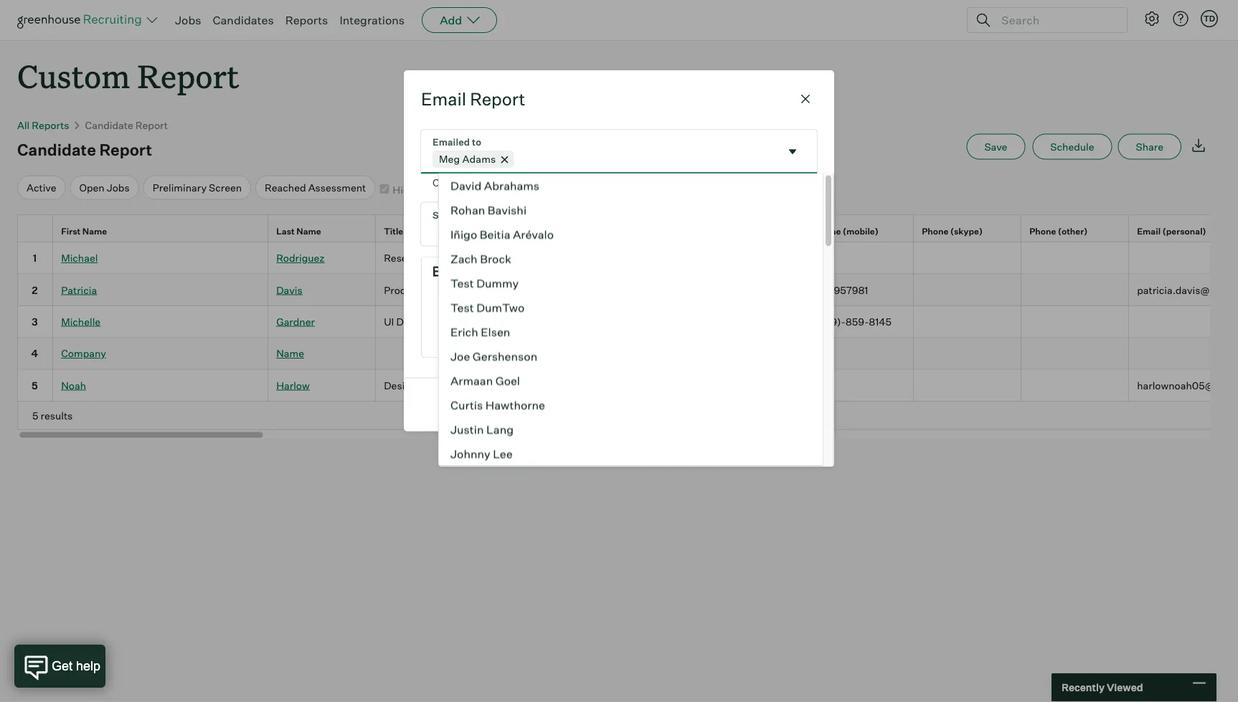 Task type: vqa. For each thing, say whether or not it's contained in the screenshot.
meg
yes



Task type: describe. For each thing, give the bounding box(es) containing it.
recently
[[1062, 682, 1105, 694]]

5 cell
[[17, 370, 53, 401]]

gardner link
[[276, 315, 315, 328]]

2 cell
[[17, 274, 53, 306]]

schedule
[[1051, 140, 1094, 153]]

justin
[[451, 422, 484, 436]]

1 toolbar from the left
[[422, 258, 595, 286]]

row containing 1
[[17, 242, 1238, 274]]

download image
[[1190, 137, 1207, 154]]

0 vertical spatial candidate
[[85, 119, 133, 131]]

3
[[32, 315, 38, 328]]

users
[[458, 176, 485, 189]]

company link
[[61, 347, 106, 359]]

johnny lee
[[451, 446, 513, 461]]

johnny lee option
[[439, 441, 823, 466]]

lang
[[486, 422, 514, 436]]

meg
[[439, 153, 460, 165]]

google
[[492, 379, 525, 391]]

report
[[721, 176, 752, 189]]

1 vertical spatial manager
[[462, 379, 504, 391]]

name for first name
[[82, 225, 107, 236]]

walmart
[[492, 315, 532, 328]]

david abrahams
[[451, 178, 540, 192]]

assessment
[[308, 181, 366, 194]]

zach
[[451, 251, 478, 266]]

test dumtwo option
[[439, 295, 823, 319]]

beitia
[[480, 227, 510, 241]]

permissions
[[583, 176, 643, 189]]

design program manager
[[384, 379, 504, 391]]

zach brock
[[451, 251, 511, 266]]

preliminary screen
[[153, 181, 242, 194]]

close modal icon image
[[797, 90, 814, 108]]

save and schedule this report to revisit it! element
[[967, 134, 1033, 160]]

1
[[33, 251, 37, 264]]

report down jobs link
[[137, 55, 239, 97]]

schedule button
[[1033, 134, 1112, 160]]

configure image
[[1144, 10, 1161, 27]]

armaan goel option
[[439, 368, 823, 393]]

travelnow
[[492, 283, 542, 296]]

row containing 3
[[17, 306, 1238, 338]]

(439)-859-8145
[[814, 315, 892, 328]]

joe gershenson
[[451, 349, 537, 363]]

ui designer
[[384, 315, 439, 328]]

email report
[[421, 88, 525, 110]]

with
[[487, 176, 509, 189]]

erich elsen option
[[439, 319, 823, 344]]

0 vertical spatial manager
[[424, 283, 465, 296]]

only
[[433, 176, 455, 189]]

list box containing david abrahams
[[438, 173, 834, 702]]

johnny
[[451, 446, 491, 461]]

harlownoah05@gmail
[[1137, 379, 1238, 391]]

test for test dummy
[[451, 276, 474, 290]]

test dummy option
[[439, 271, 823, 295]]

brock
[[480, 251, 511, 266]]

reports link
[[285, 13, 328, 27]]

wil
[[451, 471, 468, 485]]

0 vertical spatial reports
[[285, 13, 328, 27]]

curtis
[[451, 398, 483, 412]]

will
[[646, 176, 662, 189]]

michelle link
[[61, 315, 101, 328]]

wil loveless
[[451, 471, 517, 485]]

toggle flyout image
[[786, 144, 800, 159]]

td button
[[1201, 10, 1218, 27]]

open
[[79, 181, 105, 194]]

ui
[[384, 315, 394, 328]]

save button
[[967, 134, 1025, 160]]

row group containing 1
[[17, 242, 1238, 401]]

row containing 4
[[17, 338, 1238, 370]]

1 vertical spatial reports
[[32, 119, 69, 131]]

zach brock option
[[439, 246, 823, 271]]

1 vertical spatial company
[[61, 347, 106, 359]]

(skype)
[[950, 225, 983, 236]]

joe gershenson option
[[439, 344, 823, 368]]

1 column header from the left
[[591, 215, 699, 242]]

research engineer
[[384, 251, 473, 264]]

design
[[384, 379, 417, 391]]

none field containing meg adams
[[421, 130, 817, 191]]

4 toolbar from the left
[[730, 258, 785, 286]]

jobs link
[[175, 13, 201, 27]]

4 cell
[[17, 338, 53, 370]]

wil loveless option
[[439, 466, 823, 490]]

phone (skype)
[[922, 225, 983, 236]]

all reports link
[[17, 119, 69, 131]]

(personal)
[[1163, 225, 1206, 236]]

michelle
[[61, 315, 101, 328]]

reached assessment
[[265, 181, 366, 194]]

designer
[[396, 315, 439, 328]]

davis link
[[276, 283, 303, 296]]

harlow
[[276, 379, 310, 391]]

viewed
[[1107, 682, 1143, 694]]

abrahams
[[484, 178, 540, 192]]

candidate report link
[[85, 119, 168, 131]]

1 the from the left
[[511, 176, 527, 189]]

all reports
[[17, 119, 69, 131]]

iñigo
[[451, 227, 477, 241]]

name link
[[276, 347, 304, 359]]

report down candidate report link
[[99, 140, 152, 159]]

(439)-
[[814, 315, 846, 328]]

report down custom report
[[135, 119, 168, 131]]

phone for phone (skype)
[[922, 225, 949, 236]]

gardner
[[276, 315, 315, 328]]

first
[[61, 225, 81, 236]]

meg adams
[[439, 153, 496, 165]]

add
[[440, 13, 462, 27]]

title
[[384, 225, 403, 236]]

reached
[[265, 181, 306, 194]]

email for email (personal)
[[1137, 225, 1161, 236]]

row containing 2
[[17, 274, 1238, 306]]

2 toolbar from the left
[[595, 258, 674, 286]]

test dumtwo
[[451, 300, 525, 314]]

curtis hawthorne option
[[439, 393, 823, 417]]

share
[[1136, 140, 1164, 153]]

engineer
[[430, 251, 473, 264]]

all
[[17, 119, 30, 131]]

first name
[[61, 225, 107, 236]]



Task type: locate. For each thing, give the bounding box(es) containing it.
1 vertical spatial candidate report
[[17, 140, 152, 159]]

save
[[985, 140, 1007, 153]]

test up erich
[[451, 300, 474, 314]]

1 cell
[[17, 242, 53, 274]]

row down test dumtwo option
[[17, 338, 1238, 370]]

name right first
[[82, 225, 107, 236]]

1 phone from the left
[[814, 225, 841, 236]]

0 horizontal spatial jobs
[[107, 181, 130, 194]]

3 phone from the left
[[1030, 225, 1056, 236]]

phone (other)
[[1030, 225, 1088, 236]]

name up harlow 'link'
[[276, 347, 304, 359]]

jobs right open
[[107, 181, 130, 194]]

jobs left candidates
[[175, 13, 201, 27]]

candidate report
[[85, 119, 168, 131], [17, 140, 152, 159]]

company down michelle
[[61, 347, 106, 359]]

test inside option
[[451, 276, 474, 290]]

candidate down all reports link
[[17, 140, 96, 159]]

phone left (mobile)
[[814, 225, 841, 236]]

row up zach brock option
[[17, 214, 1238, 246]]

1 vertical spatial candidate
[[17, 140, 96, 159]]

name
[[82, 225, 107, 236], [296, 225, 321, 236], [276, 347, 304, 359]]

recently viewed
[[1062, 682, 1143, 694]]

2 phone from the left
[[922, 225, 949, 236]]

email left (personal)
[[1137, 225, 1161, 236]]

0 horizontal spatial phone
[[814, 225, 841, 236]]

hawthorne
[[486, 398, 545, 412]]

custom report
[[17, 55, 239, 97]]

0 vertical spatial company
[[492, 225, 532, 236]]

dumtwo
[[476, 300, 525, 314]]

full
[[703, 176, 719, 189]]

erich elsen
[[451, 324, 510, 339]]

candidate report down custom report
[[85, 119, 168, 131]]

elsen
[[481, 324, 510, 339]]

859-
[[846, 315, 869, 328]]

the right with
[[511, 176, 527, 189]]

row containing first name
[[17, 214, 1238, 246]]

email for email report
[[421, 88, 466, 110]]

0 horizontal spatial the
[[511, 176, 527, 189]]

candidate report up open
[[17, 140, 152, 159]]

5 left 'results'
[[32, 409, 38, 422]]

5 for 5
[[32, 379, 38, 391]]

candidate
[[85, 119, 133, 131], [17, 140, 96, 159]]

phone for phone (other)
[[1030, 225, 1056, 236]]

0 horizontal spatial email
[[421, 88, 466, 110]]

david abrahams option
[[439, 173, 823, 198]]

rodriguez
[[276, 251, 325, 264]]

row containing 5
[[17, 370, 1238, 401]]

Search text field
[[998, 10, 1114, 30]]

5 inside cell
[[32, 379, 38, 391]]

row down zach brock option
[[17, 274, 1238, 306]]

adams
[[462, 153, 496, 165]]

None field
[[421, 130, 817, 191]]

armaan goel
[[451, 373, 520, 388]]

phone left (skype)
[[922, 225, 949, 236]]

1 horizontal spatial company
[[492, 225, 532, 236]]

arévalo
[[513, 227, 554, 241]]

amazon
[[492, 251, 530, 264]]

jobs
[[175, 13, 201, 27], [107, 181, 130, 194]]

justin lang
[[451, 422, 514, 436]]

2 the from the left
[[685, 176, 701, 189]]

justin lang option
[[439, 417, 823, 441]]

candidates link
[[213, 13, 274, 27]]

2 test from the top
[[451, 300, 474, 314]]

4 row from the top
[[17, 306, 1238, 338]]

table containing 1
[[17, 214, 1238, 429]]

armaan
[[451, 373, 493, 388]]

1 horizontal spatial reports
[[285, 13, 328, 27]]

3 toolbar from the left
[[674, 258, 730, 286]]

company down bavishi on the left of page
[[492, 225, 532, 236]]

2 horizontal spatial phone
[[1030, 225, 1056, 236]]

program
[[419, 379, 460, 391]]

company
[[492, 225, 532, 236], [61, 347, 106, 359]]

None text field
[[421, 203, 817, 246]]

6 row from the top
[[17, 370, 1238, 401]]

open jobs
[[79, 181, 130, 194]]

noah link
[[61, 379, 86, 391]]

test inside option
[[451, 300, 474, 314]]

greenhouse recruiting image
[[17, 11, 146, 29]]

last
[[276, 225, 295, 236]]

list box
[[438, 173, 834, 702]]

reports right all
[[32, 119, 69, 131]]

test down zach
[[451, 276, 474, 290]]

0 horizontal spatial reports
[[32, 119, 69, 131]]

email inside 'row'
[[1137, 225, 1161, 236]]

iñigo beitia arévalo
[[451, 227, 554, 241]]

rohan bavishi
[[451, 203, 527, 217]]

1 vertical spatial email
[[1137, 225, 1161, 236]]

3 cell
[[17, 306, 53, 338]]

joe
[[451, 349, 470, 363]]

test dummy
[[451, 276, 519, 290]]

None checkbox
[[380, 185, 389, 194]]

1 horizontal spatial email
[[1137, 225, 1161, 236]]

see
[[665, 176, 682, 189]]

the left full
[[685, 176, 701, 189]]

email up the meg
[[421, 88, 466, 110]]

product manager
[[384, 283, 465, 296]]

5
[[32, 379, 38, 391], [32, 409, 38, 422]]

phone left (other)
[[1030, 225, 1056, 236]]

5 down 4 cell
[[32, 379, 38, 391]]

row up joe gershenson 'option'
[[17, 306, 1238, 338]]

1 horizontal spatial phone
[[922, 225, 949, 236]]

share button
[[1118, 134, 1182, 160]]

column header up zach brock option
[[591, 215, 699, 242]]

2 row from the top
[[17, 242, 1238, 274]]

1 horizontal spatial jobs
[[175, 13, 201, 27]]

custom
[[17, 55, 130, 97]]

column header down report
[[699, 215, 806, 242]]

loveless
[[470, 471, 517, 485]]

group
[[422, 258, 816, 286]]

0 horizontal spatial company
[[61, 347, 106, 359]]

table
[[17, 214, 1238, 429]]

2 column header from the left
[[699, 215, 806, 242]]

rohan
[[451, 203, 485, 217]]

0 vertical spatial test
[[451, 276, 474, 290]]

cell
[[591, 242, 699, 274], [699, 242, 806, 274], [806, 242, 914, 274], [914, 242, 1022, 274], [1022, 242, 1129, 274], [1129, 242, 1237, 274], [591, 274, 699, 306], [699, 274, 806, 306], [914, 274, 1022, 306], [1022, 274, 1129, 306], [591, 306, 699, 338], [699, 306, 806, 338], [914, 306, 1022, 338], [1022, 306, 1129, 338], [1129, 306, 1237, 338], [376, 338, 484, 370], [484, 338, 591, 370], [591, 338, 699, 370], [699, 338, 806, 370], [806, 338, 914, 370], [914, 338, 1022, 370], [1022, 338, 1129, 370], [1129, 338, 1237, 370], [591, 370, 699, 401], [699, 370, 806, 401], [806, 370, 914, 401], [914, 370, 1022, 401], [1022, 370, 1129, 401]]

name right last
[[296, 225, 321, 236]]

3 row from the top
[[17, 274, 1238, 306]]

curtis hawthorne
[[451, 398, 545, 412]]

iñigo beitia arévalo option
[[439, 222, 823, 246]]

only users with the necessary permissions will see the full report
[[433, 176, 752, 189]]

report up adams
[[470, 88, 525, 110]]

rodriguez link
[[276, 251, 325, 264]]

(mobile)
[[843, 225, 879, 236]]

1 vertical spatial test
[[451, 300, 474, 314]]

patricia
[[61, 283, 97, 296]]

2
[[32, 283, 38, 296]]

0 vertical spatial email
[[421, 88, 466, 110]]

manager up curtis hawthorne
[[462, 379, 504, 391]]

candidate down custom report
[[85, 119, 133, 131]]

necessary
[[530, 176, 580, 189]]

david
[[451, 178, 482, 192]]

5 row from the top
[[17, 338, 1238, 370]]

harlow link
[[276, 379, 310, 391]]

column header
[[591, 215, 699, 242], [699, 215, 806, 242]]

1 horizontal spatial the
[[685, 176, 701, 189]]

row group
[[17, 242, 1238, 401]]

toolbar
[[422, 258, 595, 286], [595, 258, 674, 286], [674, 258, 730, 286], [730, 258, 785, 286]]

gershenson
[[473, 349, 537, 363]]

preliminary
[[153, 181, 207, 194]]

reports right candidates
[[285, 13, 328, 27]]

5 for 5 results
[[32, 409, 38, 422]]

0 vertical spatial candidate report
[[85, 119, 168, 131]]

1 test from the top
[[451, 276, 474, 290]]

the
[[511, 176, 527, 189], [685, 176, 701, 189]]

add button
[[422, 7, 497, 33]]

name for last name
[[296, 225, 321, 236]]

1 row from the top
[[17, 214, 1238, 246]]

manager down engineer
[[424, 283, 465, 296]]

8145
[[869, 315, 892, 328]]

davis
[[276, 283, 303, 296]]

1 vertical spatial 5
[[32, 409, 38, 422]]

rohan bavishi option
[[439, 198, 823, 222]]

phone (mobile)
[[814, 225, 879, 236]]

noah
[[61, 379, 86, 391]]

product
[[384, 283, 421, 296]]

1 vertical spatial jobs
[[107, 181, 130, 194]]

5 results
[[32, 409, 73, 422]]

row
[[17, 214, 1238, 246], [17, 242, 1238, 274], [17, 274, 1238, 306], [17, 306, 1238, 338], [17, 338, 1238, 370], [17, 370, 1238, 401]]

integrations
[[340, 13, 405, 27]]

erich
[[451, 324, 478, 339]]

phone for phone (mobile)
[[814, 225, 841, 236]]

results
[[41, 409, 73, 422]]

0 vertical spatial jobs
[[175, 13, 201, 27]]

0 vertical spatial 5
[[32, 379, 38, 391]]

test for test dumtwo
[[451, 300, 474, 314]]

report
[[137, 55, 239, 97], [470, 88, 525, 110], [135, 119, 168, 131], [99, 140, 152, 159]]

td button
[[1198, 7, 1221, 30]]

active
[[27, 181, 56, 194]]

row down rohan bavishi option
[[17, 242, 1238, 274]]

research
[[384, 251, 428, 264]]

row down joe gershenson 'option'
[[17, 370, 1238, 401]]



